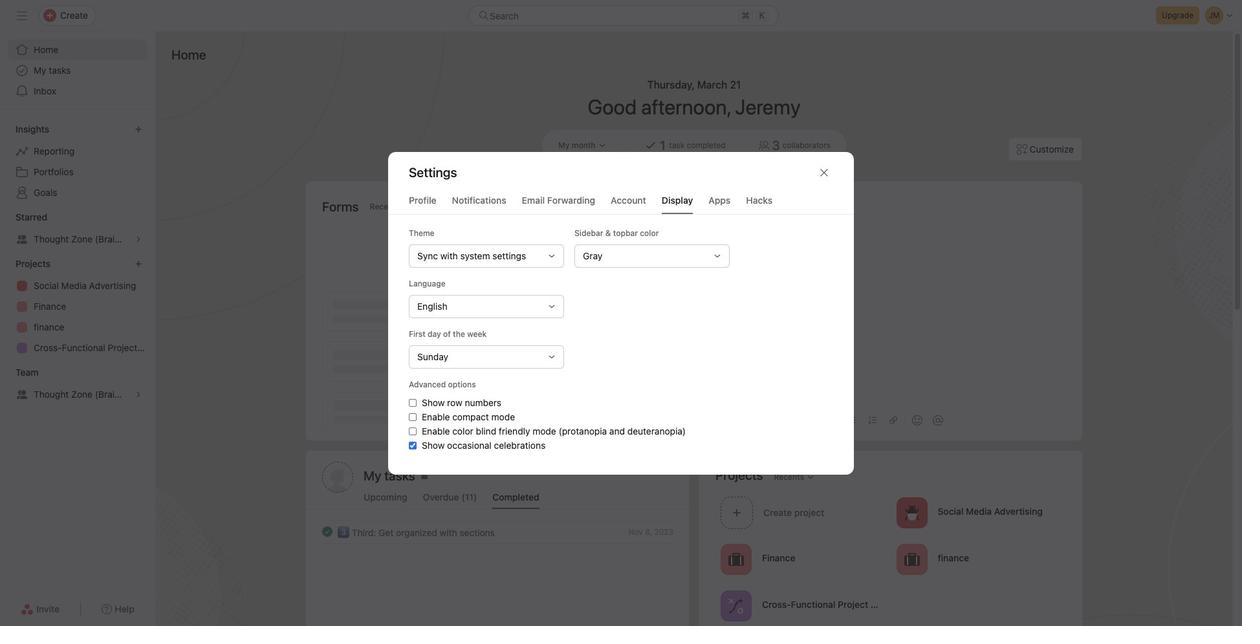 Task type: describe. For each thing, give the bounding box(es) containing it.
1 briefcase image from the left
[[729, 552, 744, 567]]

2 briefcase image from the left
[[905, 552, 920, 567]]

global element
[[0, 32, 155, 109]]

teams element
[[0, 361, 155, 408]]

numbered list image
[[869, 417, 877, 425]]

insights element
[[0, 118, 155, 206]]

close this dialog image
[[820, 167, 830, 178]]

0 horizontal spatial list item
[[307, 520, 689, 544]]

link image
[[890, 417, 898, 425]]

settings tab list
[[388, 193, 855, 215]]

bulleted list image
[[849, 417, 856, 425]]



Task type: vqa. For each thing, say whether or not it's contained in the screenshot.
'list item'
yes



Task type: locate. For each thing, give the bounding box(es) containing it.
hide sidebar image
[[17, 10, 27, 21]]

bug image
[[905, 505, 920, 521]]

completed image
[[320, 524, 335, 540]]

starred element
[[0, 206, 155, 252]]

briefcase image up line_and_symbols image
[[729, 552, 744, 567]]

briefcase image down bug icon on the bottom right of page
[[905, 552, 920, 567]]

1 horizontal spatial list item
[[716, 493, 892, 533]]

1 horizontal spatial briefcase image
[[905, 552, 920, 567]]

briefcase image
[[729, 552, 744, 567], [905, 552, 920, 567]]

list item
[[716, 493, 892, 533], [307, 520, 689, 544]]

at mention image
[[934, 416, 944, 426]]

None checkbox
[[409, 428, 417, 435]]

dialog
[[388, 152, 855, 475]]

add profile photo image
[[322, 462, 353, 493]]

None checkbox
[[409, 399, 417, 407], [409, 413, 417, 421], [409, 442, 417, 450], [409, 399, 417, 407], [409, 413, 417, 421], [409, 442, 417, 450]]

0 horizontal spatial briefcase image
[[729, 552, 744, 567]]

line_and_symbols image
[[729, 598, 744, 614]]

Completed checkbox
[[320, 524, 335, 540]]

toolbar
[[716, 406, 1067, 435]]

projects element
[[0, 252, 155, 361]]



